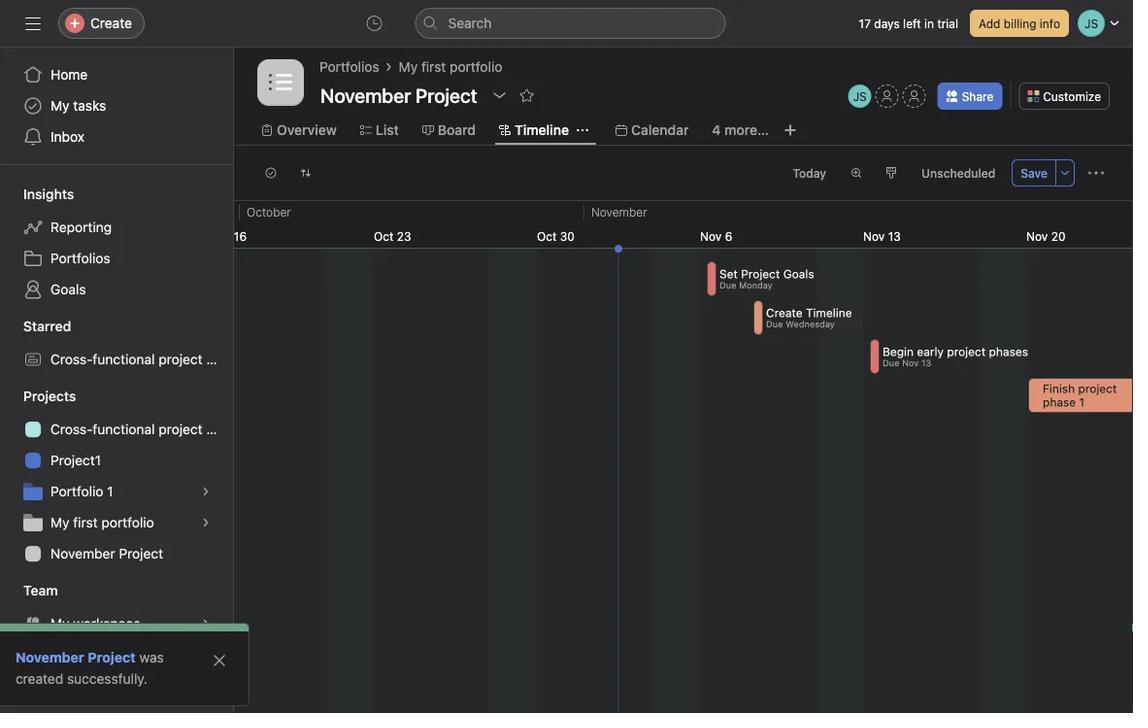 Task type: describe. For each thing, give the bounding box(es) containing it.
reporting
[[51, 219, 112, 235]]

portfolio inside the 'projects' element
[[101, 514, 154, 531]]

oct 16
[[211, 229, 247, 243]]

1 vertical spatial project
[[119, 546, 163, 562]]

add billing info
[[979, 17, 1061, 30]]

due inside set project goals due monday
[[720, 280, 737, 290]]

nov inside begin early project phases due nov 13
[[903, 358, 920, 368]]

home link
[[12, 59, 222, 90]]

see details, portfolio 1 image
[[200, 486, 212, 497]]

see details, my first portfolio image
[[200, 517, 212, 529]]

begin early project phases due nov 13
[[883, 345, 1029, 368]]

4 more…
[[713, 122, 770, 138]]

cross-functional project plan link inside starred element
[[12, 344, 233, 375]]

plan for cross-functional project plan link inside starred element
[[206, 351, 233, 367]]

0 vertical spatial my first portfolio link
[[399, 56, 503, 78]]

nov 6
[[701, 229, 733, 243]]

left
[[904, 17, 922, 30]]

insights button
[[0, 185, 74, 204]]

hide sidebar image
[[25, 16, 41, 31]]

tab actions image
[[577, 124, 589, 136]]

november project link inside the 'projects' element
[[12, 538, 222, 569]]

starred
[[23, 318, 71, 334]]

monday
[[740, 280, 773, 290]]

1 horizontal spatial portfolio
[[450, 59, 503, 75]]

create for create timeline due wednesday
[[767, 306, 803, 319]]

today
[[793, 166, 827, 180]]

project1
[[51, 452, 101, 468]]

early
[[918, 345, 944, 358]]

0 horizontal spatial my first portfolio link
[[12, 507, 222, 538]]

unscheduled button
[[913, 159, 1005, 187]]

4 more… button
[[713, 120, 770, 141]]

my up list
[[399, 59, 418, 75]]

goals inside set project goals due monday
[[784, 267, 815, 281]]

phases
[[990, 345, 1029, 358]]

calendar
[[632, 122, 689, 138]]

start date image
[[300, 167, 312, 179]]

november project inside the 'projects' element
[[51, 546, 163, 562]]

2 cross-functional project plan link from the top
[[12, 414, 233, 445]]

october
[[247, 205, 291, 219]]

more…
[[725, 122, 770, 138]]

oct for oct 30
[[537, 229, 557, 243]]

timeline link
[[499, 120, 569, 141]]

add to starred image
[[520, 87, 535, 103]]

my workspace
[[51, 616, 141, 632]]

my for the my workspace link on the bottom left of the page
[[51, 616, 70, 632]]

search
[[448, 15, 492, 31]]

6
[[725, 229, 733, 243]]

due inside begin early project phases due nov 13
[[883, 358, 900, 368]]

2 vertical spatial november
[[16, 650, 84, 666]]

cross- for first cross-functional project plan link from the bottom of the page
[[51, 421, 93, 437]]

board
[[438, 122, 476, 138]]

reporting link
[[12, 212, 222, 243]]

my first portfolio inside my first portfolio link
[[51, 514, 154, 531]]

board link
[[422, 120, 476, 141]]

project inside set project goals due monday
[[742, 267, 781, 281]]

teams element
[[0, 573, 233, 643]]

home
[[51, 67, 88, 83]]

share
[[963, 89, 994, 103]]

project inside finish project phase 1
[[1079, 382, 1118, 395]]

customize
[[1044, 89, 1102, 103]]

1 inside the 'projects' element
[[107, 483, 113, 499]]

team button
[[0, 581, 58, 600]]

goals link
[[12, 274, 222, 305]]

oct for oct 23
[[374, 229, 394, 243]]

project inside starred element
[[159, 351, 203, 367]]

0 vertical spatial portfolios link
[[320, 56, 380, 78]]

list
[[376, 122, 399, 138]]

search button
[[415, 8, 726, 39]]

nov for nov 6
[[701, 229, 722, 243]]

begin
[[883, 345, 914, 358]]

set
[[720, 267, 738, 281]]

due inside create timeline due wednesday
[[767, 319, 784, 329]]

0 vertical spatial first
[[422, 59, 446, 75]]

13 inside begin early project phases due nov 13
[[922, 358, 932, 368]]

1 vertical spatial november project
[[16, 650, 136, 666]]

portfolio 1
[[51, 483, 113, 499]]

search list box
[[415, 8, 726, 39]]

overview
[[277, 122, 337, 138]]

successfully.
[[67, 671, 147, 687]]

wednesday
[[786, 319, 836, 329]]

customize button
[[1020, 83, 1111, 110]]

was
[[140, 650, 164, 666]]

1 vertical spatial november project link
[[16, 650, 136, 666]]

oct 30
[[537, 229, 575, 243]]

november inside "link"
[[51, 546, 115, 562]]

list image
[[269, 71, 292, 94]]

starred element
[[0, 309, 233, 379]]

plan for first cross-functional project plan link from the bottom of the page
[[206, 421, 233, 437]]

17
[[859, 17, 872, 30]]

starred button
[[0, 317, 71, 336]]

my workspace link
[[12, 608, 222, 639]]

23
[[397, 229, 412, 243]]

created
[[16, 671, 63, 687]]

finish project phase 1
[[1044, 382, 1118, 409]]

first inside the 'projects' element
[[73, 514, 98, 531]]

in
[[925, 17, 935, 30]]

projects
[[23, 388, 76, 404]]

my for my tasks "link"
[[51, 98, 70, 114]]

insights
[[23, 186, 74, 202]]

16
[[234, 229, 247, 243]]

add tab image
[[783, 122, 799, 138]]

my tasks link
[[12, 90, 222, 121]]

oct 23
[[374, 229, 412, 243]]



Task type: vqa. For each thing, say whether or not it's contained in the screenshot.
the bottommost Cross-functional project plan link
yes



Task type: locate. For each thing, give the bounding box(es) containing it.
my first portfolio down search
[[399, 59, 503, 75]]

0 vertical spatial functional
[[93, 351, 155, 367]]

2 plan from the top
[[206, 421, 233, 437]]

cross- for cross-functional project plan link inside starred element
[[51, 351, 93, 367]]

cross- inside starred element
[[51, 351, 93, 367]]

portfolio
[[450, 59, 503, 75], [101, 514, 154, 531]]

save button
[[1013, 159, 1057, 187]]

1 plan from the top
[[206, 351, 233, 367]]

create inside dropdown button
[[90, 15, 132, 31]]

november down calendar link
[[592, 205, 648, 219]]

create down set project goals due monday
[[767, 306, 803, 319]]

cross-functional project plan inside the 'projects' element
[[51, 421, 233, 437]]

due left early
[[883, 358, 900, 368]]

oct for oct 16
[[211, 229, 231, 243]]

goals inside insights element
[[51, 281, 86, 297]]

my first portfolio
[[399, 59, 503, 75], [51, 514, 154, 531]]

1 horizontal spatial portfolios link
[[320, 56, 380, 78]]

4
[[713, 122, 721, 138]]

1 vertical spatial plan
[[206, 421, 233, 437]]

portfolios link
[[320, 56, 380, 78], [12, 243, 222, 274]]

cross-functional project plan down the goals link
[[51, 351, 233, 367]]

0 vertical spatial timeline
[[515, 122, 569, 138]]

was created successfully.
[[16, 650, 164, 687]]

13 right begin
[[922, 358, 932, 368]]

my first portfolio link down "portfolio 1"
[[12, 507, 222, 538]]

1 cross-functional project plan link from the top
[[12, 344, 233, 375]]

first down "portfolio 1"
[[73, 514, 98, 531]]

3 oct from the left
[[537, 229, 557, 243]]

nov 13
[[864, 229, 901, 243]]

cross-functional project plan up project1 link
[[51, 421, 233, 437]]

set project goals due monday
[[720, 267, 815, 290]]

timeline down add to starred image
[[515, 122, 569, 138]]

months image
[[851, 167, 863, 179]]

due left wednesday
[[767, 319, 784, 329]]

create inside create timeline due wednesday
[[767, 306, 803, 319]]

my first portfolio down portfolio 1 link
[[51, 514, 154, 531]]

plan inside starred element
[[206, 351, 233, 367]]

portfolio up show options icon
[[450, 59, 503, 75]]

0 vertical spatial create
[[90, 15, 132, 31]]

13 down "color: default" image
[[889, 229, 901, 243]]

project right finish
[[1079, 382, 1118, 395]]

portfolios link down 'reporting'
[[12, 243, 222, 274]]

timeline down set project goals due monday
[[806, 306, 853, 319]]

0 horizontal spatial create
[[90, 15, 132, 31]]

17 days left in trial
[[859, 17, 959, 30]]

nov
[[701, 229, 722, 243], [864, 229, 885, 243], [1027, 229, 1049, 243], [903, 358, 920, 368]]

inbox
[[51, 129, 85, 145]]

phase
[[1044, 395, 1077, 409]]

insights element
[[0, 177, 233, 309]]

0 horizontal spatial my first portfolio
[[51, 514, 154, 531]]

finish
[[1044, 382, 1076, 395]]

calendar link
[[616, 120, 689, 141]]

1 horizontal spatial portfolios
[[320, 59, 380, 75]]

cross- up project1
[[51, 421, 93, 437]]

show options image
[[492, 87, 508, 103]]

due left monday on the right of page
[[720, 280, 737, 290]]

1 vertical spatial cross-functional project plan
[[51, 421, 233, 437]]

2 cross-functional project plan from the top
[[51, 421, 233, 437]]

cross- down starred
[[51, 351, 93, 367]]

1 cross-functional project plan from the top
[[51, 351, 233, 367]]

30
[[560, 229, 575, 243]]

2 horizontal spatial oct
[[537, 229, 557, 243]]

portfolios down 'reporting'
[[51, 250, 110, 266]]

project1 link
[[12, 445, 222, 476]]

unscheduled
[[922, 166, 996, 180]]

2 horizontal spatial due
[[883, 358, 900, 368]]

create button
[[58, 8, 145, 39]]

2 cross- from the top
[[51, 421, 93, 437]]

1 vertical spatial goals
[[51, 281, 86, 297]]

november project up teams element
[[51, 546, 163, 562]]

cross-functional project plan inside starred element
[[51, 351, 233, 367]]

invite button
[[19, 670, 102, 705]]

1 inside finish project phase 1
[[1080, 395, 1085, 409]]

2 oct from the left
[[374, 229, 394, 243]]

projects element
[[0, 379, 233, 573]]

oct
[[211, 229, 231, 243], [374, 229, 394, 243], [537, 229, 557, 243]]

1 vertical spatial due
[[767, 319, 784, 329]]

info
[[1041, 17, 1061, 30]]

november project link
[[12, 538, 222, 569], [16, 650, 136, 666]]

functional for first cross-functional project plan link from the bottom of the page
[[93, 421, 155, 437]]

1
[[1080, 395, 1085, 409], [107, 483, 113, 499]]

create for create
[[90, 15, 132, 31]]

20
[[1052, 229, 1066, 243]]

1 down project1 link
[[107, 483, 113, 499]]

overview link
[[261, 120, 337, 141]]

invite
[[54, 680, 90, 696]]

project
[[948, 345, 986, 358], [159, 351, 203, 367], [1079, 382, 1118, 395], [159, 421, 203, 437]]

today button
[[785, 159, 836, 187]]

0 horizontal spatial 1
[[107, 483, 113, 499]]

project right early
[[948, 345, 986, 358]]

portfolios down history image at the left of the page
[[320, 59, 380, 75]]

tasks
[[73, 98, 106, 114]]

portfolio
[[51, 483, 103, 499]]

share button
[[938, 83, 1003, 110]]

1 horizontal spatial first
[[422, 59, 446, 75]]

0 horizontal spatial portfolio
[[101, 514, 154, 531]]

0 vertical spatial cross-
[[51, 351, 93, 367]]

1 horizontal spatial oct
[[374, 229, 394, 243]]

color: default image
[[886, 167, 898, 179]]

1 horizontal spatial timeline
[[806, 306, 853, 319]]

my first portfolio link down search
[[399, 56, 503, 78]]

nov for nov 20
[[1027, 229, 1049, 243]]

1 horizontal spatial 13
[[922, 358, 932, 368]]

0 vertical spatial 13
[[889, 229, 901, 243]]

1 vertical spatial portfolios link
[[12, 243, 222, 274]]

1 functional from the top
[[93, 351, 155, 367]]

1 vertical spatial portfolio
[[101, 514, 154, 531]]

billing
[[1005, 17, 1037, 30]]

project inside begin early project phases due nov 13
[[948, 345, 986, 358]]

functional down the goals link
[[93, 351, 155, 367]]

november up created
[[16, 650, 84, 666]]

1 vertical spatial cross-
[[51, 421, 93, 437]]

oct left 30 on the top
[[537, 229, 557, 243]]

all tasks image
[[265, 167, 277, 179]]

goals right monday on the right of page
[[784, 267, 815, 281]]

0 vertical spatial cross-functional project plan link
[[12, 344, 233, 375]]

0 horizontal spatial goals
[[51, 281, 86, 297]]

my inside the 'projects' element
[[51, 514, 70, 531]]

more actions image
[[1089, 165, 1105, 181]]

0 vertical spatial project
[[742, 267, 781, 281]]

functional for cross-functional project plan link inside starred element
[[93, 351, 155, 367]]

0 horizontal spatial portfolios
[[51, 250, 110, 266]]

1 vertical spatial 13
[[922, 358, 932, 368]]

project up see details, portfolio 1 image
[[159, 421, 203, 437]]

2 vertical spatial project
[[88, 650, 136, 666]]

0 vertical spatial 1
[[1080, 395, 1085, 409]]

team
[[23, 583, 58, 599]]

1 horizontal spatial my first portfolio link
[[399, 56, 503, 78]]

13
[[889, 229, 901, 243], [922, 358, 932, 368]]

0 vertical spatial plan
[[206, 351, 233, 367]]

1 vertical spatial create
[[767, 306, 803, 319]]

plan
[[206, 351, 233, 367], [206, 421, 233, 437]]

timeline inside create timeline due wednesday
[[806, 306, 853, 319]]

cross-functional project plan link up project1
[[12, 414, 233, 445]]

list link
[[360, 120, 399, 141]]

nov 20
[[1027, 229, 1066, 243]]

portfolio down portfolio 1 link
[[101, 514, 154, 531]]

0 vertical spatial november project
[[51, 546, 163, 562]]

project
[[742, 267, 781, 281], [119, 546, 163, 562], [88, 650, 136, 666]]

project right set
[[742, 267, 781, 281]]

save
[[1021, 166, 1048, 180]]

goals
[[784, 267, 815, 281], [51, 281, 86, 297]]

0 horizontal spatial first
[[73, 514, 98, 531]]

portfolios inside insights element
[[51, 250, 110, 266]]

cross-functional project plan link down the goals link
[[12, 344, 233, 375]]

0 vertical spatial november project link
[[12, 538, 222, 569]]

1 oct from the left
[[211, 229, 231, 243]]

cross- inside the 'projects' element
[[51, 421, 93, 437]]

0 horizontal spatial 13
[[889, 229, 901, 243]]

project up successfully.
[[88, 650, 136, 666]]

see details, my workspace image
[[200, 618, 212, 630]]

due
[[720, 280, 737, 290], [767, 319, 784, 329], [883, 358, 900, 368]]

functional up project1 link
[[93, 421, 155, 437]]

functional inside the 'projects' element
[[93, 421, 155, 437]]

oct left 23
[[374, 229, 394, 243]]

goals up starred
[[51, 281, 86, 297]]

project down the goals link
[[159, 351, 203, 367]]

days
[[875, 17, 900, 30]]

my for my first portfolio link to the left
[[51, 514, 70, 531]]

my first portfolio link
[[399, 56, 503, 78], [12, 507, 222, 538]]

create timeline due wednesday
[[767, 306, 853, 329]]

my down portfolio
[[51, 514, 70, 531]]

timeline
[[515, 122, 569, 138], [806, 306, 853, 319]]

None text field
[[316, 78, 483, 113]]

0 vertical spatial portfolio
[[450, 59, 503, 75]]

1 cross- from the top
[[51, 351, 93, 367]]

create
[[90, 15, 132, 31], [767, 306, 803, 319]]

my tasks
[[51, 98, 106, 114]]

0 vertical spatial november
[[592, 205, 648, 219]]

1 vertical spatial functional
[[93, 421, 155, 437]]

portfolio 1 link
[[12, 476, 222, 507]]

global element
[[0, 48, 233, 164]]

0 vertical spatial cross-functional project plan
[[51, 351, 233, 367]]

2 functional from the top
[[93, 421, 155, 437]]

my inside "link"
[[51, 98, 70, 114]]

0 vertical spatial goals
[[784, 267, 815, 281]]

add
[[979, 17, 1001, 30]]

workspace
[[73, 616, 141, 632]]

1 vertical spatial my first portfolio
[[51, 514, 154, 531]]

history image
[[367, 16, 382, 31]]

create up home link
[[90, 15, 132, 31]]

1 vertical spatial 1
[[107, 483, 113, 499]]

1 right phase
[[1080, 395, 1085, 409]]

1 vertical spatial my first portfolio link
[[12, 507, 222, 538]]

november project link up invite on the left
[[16, 650, 136, 666]]

first
[[422, 59, 446, 75], [73, 514, 98, 531]]

0 horizontal spatial due
[[720, 280, 737, 290]]

november up team
[[51, 546, 115, 562]]

1 horizontal spatial create
[[767, 306, 803, 319]]

1 horizontal spatial goals
[[784, 267, 815, 281]]

november project
[[51, 546, 163, 562], [16, 650, 136, 666]]

november project link up teams element
[[12, 538, 222, 569]]

nov for nov 13
[[864, 229, 885, 243]]

0 vertical spatial portfolios
[[320, 59, 380, 75]]

1 vertical spatial cross-functional project plan link
[[12, 414, 233, 445]]

js
[[854, 89, 867, 103]]

plan inside the 'projects' element
[[206, 421, 233, 437]]

trial
[[938, 17, 959, 30]]

cross-
[[51, 351, 93, 367], [51, 421, 93, 437]]

1 vertical spatial november
[[51, 546, 115, 562]]

1 vertical spatial timeline
[[806, 306, 853, 319]]

portfolios link inside insights element
[[12, 243, 222, 274]]

cross-functional project plan
[[51, 351, 233, 367], [51, 421, 233, 437]]

first up board link
[[422, 59, 446, 75]]

1 vertical spatial first
[[73, 514, 98, 531]]

2 vertical spatial due
[[883, 358, 900, 368]]

functional inside starred element
[[93, 351, 155, 367]]

js button
[[849, 85, 872, 108]]

0 horizontal spatial portfolios link
[[12, 243, 222, 274]]

0 vertical spatial my first portfolio
[[399, 59, 503, 75]]

project up teams element
[[119, 546, 163, 562]]

my left tasks
[[51, 98, 70, 114]]

inbox link
[[12, 121, 222, 153]]

0 horizontal spatial oct
[[211, 229, 231, 243]]

add billing info button
[[971, 10, 1070, 37]]

0 horizontal spatial timeline
[[515, 122, 569, 138]]

oct left the 16
[[211, 229, 231, 243]]

1 horizontal spatial my first portfolio
[[399, 59, 503, 75]]

more options image
[[1060, 167, 1072, 179]]

1 horizontal spatial 1
[[1080, 395, 1085, 409]]

my inside teams element
[[51, 616, 70, 632]]

projects button
[[0, 387, 76, 406]]

1 vertical spatial portfolios
[[51, 250, 110, 266]]

november project up invite on the left
[[16, 650, 136, 666]]

close image
[[212, 653, 227, 668]]

1 horizontal spatial due
[[767, 319, 784, 329]]

cross-functional project plan link
[[12, 344, 233, 375], [12, 414, 233, 445]]

my down team
[[51, 616, 70, 632]]

0 vertical spatial due
[[720, 280, 737, 290]]

portfolios link down history image at the left of the page
[[320, 56, 380, 78]]



